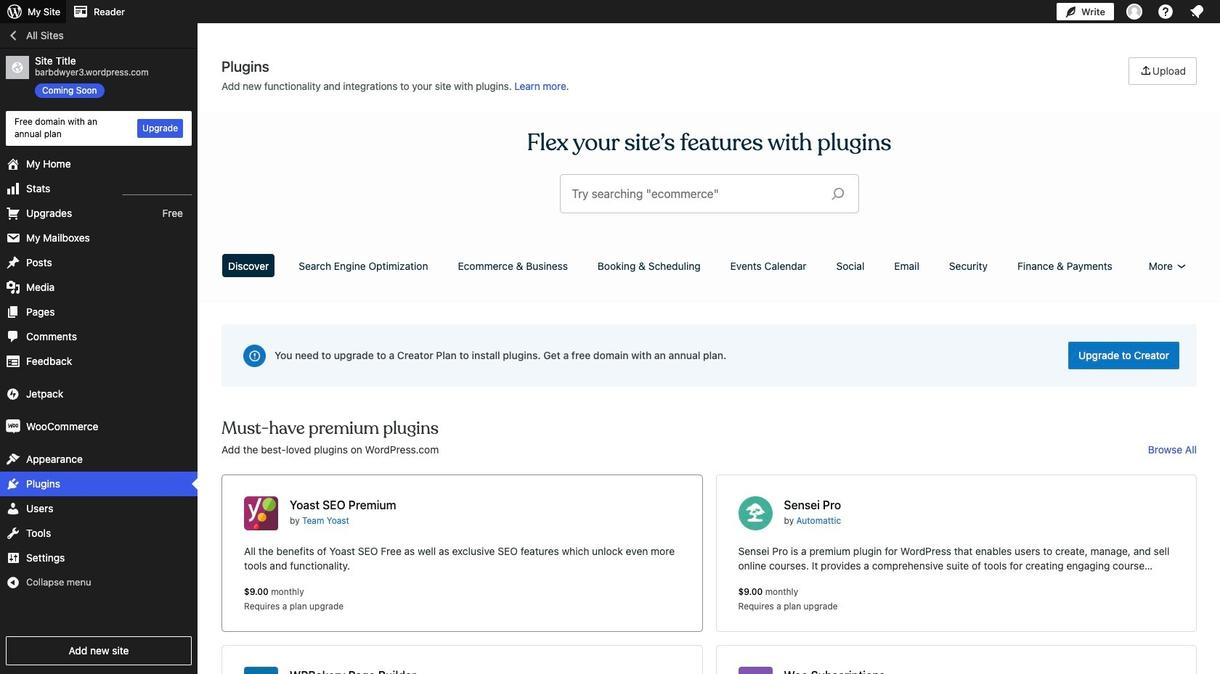 Task type: locate. For each thing, give the bounding box(es) containing it.
my profile image
[[1127, 4, 1143, 20]]

main content
[[217, 57, 1202, 675]]

None search field
[[561, 175, 858, 213]]

1 img image from the top
[[6, 387, 20, 401]]

img image
[[6, 387, 20, 401], [6, 420, 20, 434]]

2 img image from the top
[[6, 420, 20, 434]]

0 vertical spatial img image
[[6, 387, 20, 401]]

highest hourly views 0 image
[[123, 186, 192, 195]]

Search search field
[[572, 175, 820, 213]]

1 vertical spatial img image
[[6, 420, 20, 434]]

plugin icon image
[[244, 497, 278, 531], [739, 497, 773, 531], [739, 668, 773, 675]]

manage your notifications image
[[1189, 3, 1206, 20]]



Task type: describe. For each thing, give the bounding box(es) containing it.
open search image
[[820, 184, 856, 204]]

help image
[[1157, 3, 1175, 20]]



